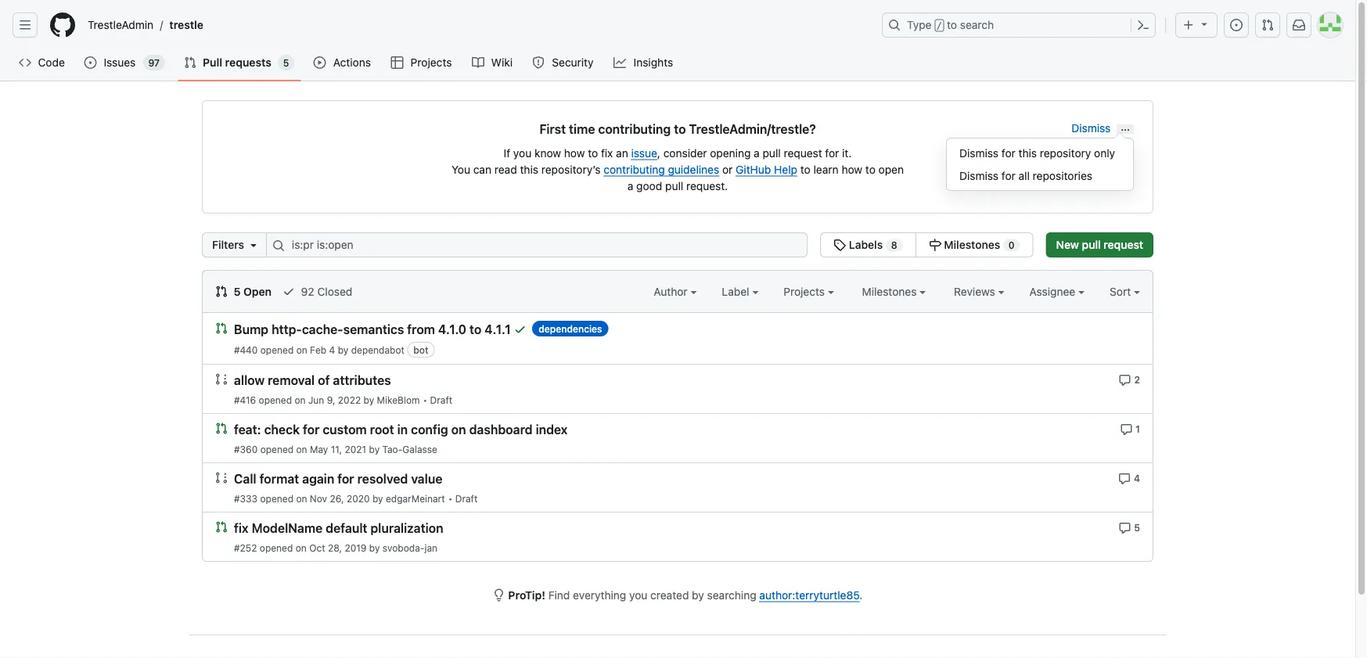 Task type: describe. For each thing, give the bounding box(es) containing it.
draft link for allow removal of attributes
[[430, 394, 452, 405]]

milestones 0
[[941, 238, 1015, 251]]

#252
[[234, 542, 257, 553]]

shield image
[[532, 56, 545, 69]]

everything
[[573, 588, 626, 601]]

opened down http-
[[260, 344, 294, 355]]

opened inside call format again for resolved value #333             opened on nov 26, 2020 by edgarmeinart • draft
[[260, 493, 293, 504]]

dismiss ...
[[1072, 121, 1130, 134]]

learn
[[814, 163, 839, 176]]

code image
[[19, 56, 31, 69]]

a inside to learn how to open a good pull request.
[[627, 179, 633, 192]]

good
[[636, 179, 662, 192]]

11,
[[331, 444, 342, 455]]

pull requests
[[203, 56, 271, 69]]

open pull request image for fix modelname default pluralization
[[215, 521, 228, 533]]

labels 8
[[846, 238, 897, 251]]

#360
[[234, 444, 258, 455]]

projects link
[[384, 51, 459, 74]]

feat: check for custom root in config on dashboard index link
[[234, 422, 568, 437]]

1 horizontal spatial fix
[[601, 146, 613, 159]]

pull inside new pull request link
[[1082, 238, 1101, 251]]

draft inside allow removal of attributes #416             opened on jun 9, 2022 by mikeblom • draft
[[430, 394, 452, 405]]

0 horizontal spatial how
[[564, 146, 585, 159]]

for inside feat: check for custom root in config on dashboard index #360             opened on may 11, 2021 by tao-galasse
[[303, 422, 320, 437]]

issue opened image
[[84, 56, 97, 69]]

root
[[370, 422, 394, 437]]

0 vertical spatial contributing
[[598, 122, 671, 137]]

svoboda-jan link
[[383, 542, 437, 553]]

projects button
[[784, 283, 834, 300]]

2020
[[347, 493, 370, 504]]

trestleadmin link
[[81, 13, 160, 38]]

can
[[473, 163, 491, 176]]

mikeblom link
[[377, 394, 420, 405]]

dismiss for dismiss for this repository only
[[959, 146, 999, 159]]

if
[[504, 146, 510, 159]]

in
[[397, 422, 408, 437]]

by inside feat: check for custom root in config on dashboard index #360             opened on may 11, 2021 by tao-galasse
[[369, 444, 380, 455]]

milestones button
[[862, 283, 926, 300]]

reviews
[[954, 285, 998, 298]]

play image
[[313, 56, 326, 69]]

open
[[243, 285, 272, 298]]

galasse
[[402, 444, 437, 455]]

open pull request element for fix modelname default pluralization
[[215, 520, 228, 533]]

92
[[301, 285, 314, 298]]

trestle link
[[163, 13, 210, 38]]

author:terryturtle85 link
[[759, 588, 860, 601]]

mikeblom
[[377, 394, 420, 405]]

it.
[[842, 146, 852, 159]]

Search all issues text field
[[266, 232, 808, 257]]

jan
[[424, 542, 437, 553]]

dashboard
[[469, 422, 533, 437]]

triangle down image
[[1198, 18, 1211, 30]]

this inside button
[[1019, 146, 1037, 159]]

bump
[[234, 322, 268, 337]]

nov
[[310, 493, 327, 504]]

filters
[[212, 238, 244, 251]]

on inside fix modelname default pluralization #252             opened on oct 28, 2019 by svoboda-jan
[[296, 542, 307, 553]]

to left 4.1.1
[[470, 322, 482, 337]]

1 horizontal spatial pull
[[763, 146, 781, 159]]

1 horizontal spatial 5
[[283, 57, 289, 68]]

97
[[148, 57, 160, 68]]

request inside new pull request link
[[1104, 238, 1143, 251]]

issues
[[104, 56, 136, 69]]

label
[[722, 285, 752, 298]]

open pull request image
[[215, 422, 228, 435]]

draft pull request element for call format again for resolved value
[[215, 471, 228, 484]]

0 horizontal spatial request
[[784, 146, 822, 159]]

18 / 18 checks ok image
[[514, 323, 526, 336]]

by inside fix modelname default pluralization #252             opened on oct 28, 2019 by svoboda-jan
[[369, 542, 380, 553]]

to up if you know how to fix an issue ,           consider opening a pull request for it.
[[674, 122, 686, 137]]

assignee
[[1029, 285, 1078, 298]]

92 closed
[[298, 285, 352, 298]]

list containing trestleadmin / trestle
[[81, 13, 873, 38]]

draft link for call format again for resolved value
[[455, 493, 478, 504]]

open pull request image for bump http-cache-semantics from 4.1.0 to 4.1.1
[[215, 322, 228, 335]]

menu containing dismiss for this repository only
[[946, 138, 1134, 191]]

book image
[[472, 56, 484, 69]]

to learn how to open a good pull request.
[[627, 163, 904, 192]]

comment image for fix modelname default pluralization
[[1119, 522, 1131, 534]]

index
[[536, 422, 568, 437]]

trestleadmin
[[88, 18, 154, 31]]

dependabot
[[351, 344, 405, 355]]

0 horizontal spatial 4
[[329, 344, 335, 355]]

attributes
[[333, 373, 391, 388]]

open pull request element for bump http-cache-semantics from 4.1.0 to 4.1.1
[[215, 322, 228, 335]]

may
[[310, 444, 328, 455]]

by inside call format again for resolved value #333             opened on nov 26, 2020 by edgarmeinart • draft
[[372, 493, 383, 504]]

comment image for allow removal of attributes
[[1119, 374, 1131, 386]]

repository
[[1040, 146, 1091, 159]]

bump http-cache-semantics from 4.1.0 to 4.1.1
[[234, 322, 511, 337]]

wiki
[[491, 56, 513, 69]]

4.1.1
[[485, 322, 511, 337]]

draft pull request image
[[215, 471, 228, 484]]

for left "it."
[[825, 146, 839, 159]]

call format again for resolved value link
[[234, 471, 442, 486]]

light bulb image
[[493, 589, 505, 601]]

first
[[539, 122, 566, 137]]

4.1.0
[[438, 322, 466, 337]]

Issues search field
[[266, 232, 808, 257]]

on left feb
[[296, 344, 307, 355]]

type
[[907, 18, 932, 31]]

by right feb
[[338, 344, 349, 355]]

graph image
[[614, 56, 626, 69]]

consider
[[663, 146, 707, 159]]

8
[[891, 240, 897, 251]]

2021
[[345, 444, 366, 455]]

first time contributing to trestleadmin/trestle?
[[539, 122, 816, 137]]

to down time
[[588, 146, 598, 159]]

opened inside allow removal of attributes #416             opened on jun 9, 2022 by mikeblom • draft
[[259, 394, 292, 405]]

• inside allow removal of attributes #416             opened on jun 9, 2022 by mikeblom • draft
[[423, 394, 427, 405]]

wiki link
[[465, 51, 520, 74]]

resolved
[[357, 471, 408, 486]]

tag image
[[834, 239, 846, 251]]

0
[[1009, 240, 1015, 251]]

dismiss for all repositories button
[[947, 164, 1133, 187]]

value
[[411, 471, 442, 486]]

plus image
[[1182, 19, 1195, 31]]

on inside allow removal of attributes #416             opened on jun 9, 2022 by mikeblom • draft
[[295, 394, 306, 405]]

requests
[[225, 56, 271, 69]]

know
[[534, 146, 561, 159]]

bot
[[413, 344, 429, 355]]

edgarmeinart
[[386, 493, 445, 504]]

5 link
[[1119, 520, 1140, 534]]

you
[[452, 163, 470, 176]]

2
[[1134, 374, 1140, 385]]

issue opened image
[[1230, 19, 1243, 31]]

custom
[[323, 422, 367, 437]]

assignee button
[[1029, 283, 1085, 300]]

security link
[[526, 51, 601, 74]]

protip!
[[508, 588, 545, 601]]

http-
[[272, 322, 302, 337]]

bump http-cache-semantics from 4.1.0 to 4.1.1 link
[[234, 322, 511, 337]]

draft inside call format again for resolved value #333             opened on nov 26, 2020 by edgarmeinart • draft
[[455, 493, 478, 504]]

triangle down image
[[247, 239, 260, 251]]

• inside call format again for resolved value #333             opened on nov 26, 2020 by edgarmeinart • draft
[[448, 493, 453, 504]]

searching
[[707, 588, 756, 601]]

issue element
[[820, 232, 1033, 257]]

#333
[[234, 493, 258, 504]]

homepage image
[[50, 13, 75, 38]]

#416
[[234, 394, 256, 405]]

reviews button
[[954, 283, 1004, 300]]

pull inside to learn how to open a good pull request.
[[665, 179, 683, 192]]



Task type: vqa. For each thing, say whether or not it's contained in the screenshot.
the leftmost forks icon stars icon
no



Task type: locate. For each thing, give the bounding box(es) containing it.
dismiss for dismiss for all repositories
[[959, 169, 999, 182]]

allow
[[234, 373, 265, 388]]

security
[[552, 56, 594, 69]]

by inside allow removal of attributes #416             opened on jun 9, 2022 by mikeblom • draft
[[364, 394, 374, 405]]

pull
[[203, 56, 222, 69]]

0 horizontal spatial draft link
[[430, 394, 452, 405]]

draft pull request image
[[215, 373, 228, 385]]

milestones inside issue element
[[944, 238, 1000, 251]]

projects right label popup button
[[784, 285, 828, 298]]

0 horizontal spatial projects
[[411, 56, 452, 69]]

milestones for milestones
[[862, 285, 920, 298]]

new pull request
[[1056, 238, 1143, 251]]

again
[[302, 471, 334, 486]]

comment image left '1'
[[1120, 423, 1133, 436]]

fix up the #252
[[234, 521, 249, 536]]

type / to search
[[907, 18, 994, 31]]

1 horizontal spatial git pull request image
[[1261, 19, 1274, 31]]

1 horizontal spatial draft
[[455, 493, 478, 504]]

to left open
[[865, 163, 876, 176]]

for inside dismiss for all repositories button
[[1002, 169, 1016, 182]]

new
[[1056, 238, 1079, 251]]

milestones inside popup button
[[862, 285, 920, 298]]

4 inside 4 link
[[1134, 473, 1140, 484]]

4 right feb
[[329, 344, 335, 355]]

opened inside fix modelname default pluralization #252             opened on oct 28, 2019 by svoboda-jan
[[260, 542, 293, 553]]

0 horizontal spatial a
[[627, 179, 633, 192]]

1 horizontal spatial you
[[629, 588, 647, 601]]

0 vertical spatial 4
[[329, 344, 335, 355]]

to left search
[[947, 18, 957, 31]]

/
[[160, 18, 163, 31], [936, 20, 942, 31]]

2 open pull request element from the top
[[215, 422, 228, 435]]

•
[[423, 394, 427, 405], [448, 493, 453, 504]]

insights
[[634, 56, 673, 69]]

how inside to learn how to open a good pull request.
[[842, 163, 862, 176]]

you left "created"
[[629, 588, 647, 601]]

comment image inside 1 link
[[1120, 423, 1133, 436]]

an
[[616, 146, 628, 159]]

draft up config on the bottom left of page
[[430, 394, 452, 405]]

0 vertical spatial draft link
[[430, 394, 452, 405]]

feat: check for custom root in config on dashboard index #360             opened on may 11, 2021 by tao-galasse
[[234, 422, 568, 455]]

repository's
[[541, 163, 601, 176]]

dependencies
[[539, 323, 602, 334]]

by right "created"
[[692, 588, 704, 601]]

dismiss for all repositories
[[959, 169, 1092, 182]]

comment image for call format again for resolved value
[[1118, 473, 1131, 485]]

to right help on the top right of page
[[800, 163, 811, 176]]

1 horizontal spatial this
[[1019, 146, 1037, 159]]

comment image
[[1119, 374, 1131, 386], [1120, 423, 1133, 436], [1118, 473, 1131, 485], [1119, 522, 1131, 534]]

0 vertical spatial open pull request element
[[215, 322, 228, 335]]

1 vertical spatial fix
[[234, 521, 249, 536]]

contributing
[[598, 122, 671, 137], [604, 163, 665, 176]]

0 vertical spatial draft pull request element
[[215, 372, 228, 385]]

fix inside fix modelname default pluralization #252             opened on oct 28, 2019 by svoboda-jan
[[234, 521, 249, 536]]

pull up github help link
[[763, 146, 781, 159]]

actions link
[[307, 51, 378, 74]]

milestones for milestones 0
[[944, 238, 1000, 251]]

comment image inside 2 link
[[1119, 374, 1131, 386]]

call
[[234, 471, 256, 486]]

/ right the type
[[936, 20, 942, 31]]

1 vertical spatial dismiss
[[959, 146, 999, 159]]

table image
[[391, 56, 403, 69]]

git pull request image right issue opened image
[[1261, 19, 1274, 31]]

1 open pull request image from the top
[[215, 322, 228, 335]]

1 vertical spatial •
[[448, 493, 453, 504]]

0 horizontal spatial milestones
[[862, 285, 920, 298]]

0 horizontal spatial /
[[160, 18, 163, 31]]

comment image inside 5 link
[[1119, 522, 1131, 534]]

github
[[736, 163, 771, 176]]

projects inside projects link
[[411, 56, 452, 69]]

1 vertical spatial milestones
[[862, 285, 920, 298]]

open pull request element left feat:
[[215, 422, 228, 435]]

None search field
[[202, 232, 1033, 257]]

/ left trestle
[[160, 18, 163, 31]]

draft pull request element
[[215, 372, 228, 385], [215, 471, 228, 484]]

...
[[1121, 121, 1130, 132]]

pull right new
[[1082, 238, 1101, 251]]

dismiss for dismiss ...
[[1072, 121, 1111, 134]]

call format again for resolved value #333             opened on nov 26, 2020 by edgarmeinart • draft
[[234, 471, 478, 504]]

/ inside trestleadmin / trestle
[[160, 18, 163, 31]]

open pull request image left bump
[[215, 322, 228, 335]]

draft
[[430, 394, 452, 405], [455, 493, 478, 504]]

1 horizontal spatial a
[[754, 146, 760, 159]]

fix left an
[[601, 146, 613, 159]]

opened inside feat: check for custom root in config on dashboard index #360             opened on may 11, 2021 by tao-galasse
[[260, 444, 294, 455]]

how down "it."
[[842, 163, 862, 176]]

0 vertical spatial this
[[1019, 146, 1037, 159]]

2 vertical spatial 5
[[1134, 522, 1140, 533]]

milestones down the 8
[[862, 285, 920, 298]]

for up the dismiss for all repositories
[[1002, 146, 1016, 159]]

/ for trestleadmin
[[160, 18, 163, 31]]

1 vertical spatial open pull request image
[[215, 521, 228, 533]]

comment image left 2
[[1119, 374, 1131, 386]]

1 vertical spatial 4
[[1134, 473, 1140, 484]]

git pull request image for issue opened icon
[[184, 56, 196, 69]]

comment image up 5 link
[[1118, 473, 1131, 485]]

0 horizontal spatial fix
[[234, 521, 249, 536]]

contributing guidelines link
[[604, 163, 719, 176]]

0 horizontal spatial draft
[[430, 394, 452, 405]]

by right 2019 in the bottom left of the page
[[369, 542, 380, 553]]

by right 2020
[[372, 493, 383, 504]]

list
[[81, 13, 873, 38]]

none search field containing filters
[[202, 232, 1033, 257]]

2 vertical spatial open pull request element
[[215, 520, 228, 533]]

2 horizontal spatial pull
[[1082, 238, 1101, 251]]

5 open link
[[215, 283, 272, 300]]

feat:
[[234, 422, 261, 437]]

0 vertical spatial draft
[[430, 394, 452, 405]]

pull down contributing guidelines link at the top of the page
[[665, 179, 683, 192]]

1 vertical spatial open pull request element
[[215, 422, 228, 435]]

labels
[[849, 238, 883, 251]]

1 draft pull request element from the top
[[215, 372, 228, 385]]

0 vertical spatial projects
[[411, 56, 452, 69]]

check
[[264, 422, 300, 437]]

open pull request image
[[215, 322, 228, 335], [215, 521, 228, 533]]

dismiss left all
[[959, 169, 999, 182]]

a
[[754, 146, 760, 159], [627, 179, 633, 192]]

for inside call format again for resolved value #333             opened on nov 26, 2020 by edgarmeinart • draft
[[337, 471, 354, 486]]

edgarmeinart link
[[386, 493, 445, 504]]

4 down '1'
[[1134, 473, 1140, 484]]

,
[[657, 146, 660, 159]]

feb
[[310, 344, 326, 355]]

issue
[[631, 146, 657, 159]]

config
[[411, 422, 448, 437]]

0 vertical spatial 5
[[283, 57, 289, 68]]

for left all
[[1002, 169, 1016, 182]]

• right mikeblom at the left bottom
[[423, 394, 427, 405]]

opened down format
[[260, 493, 293, 504]]

author
[[654, 285, 691, 298]]

1 horizontal spatial /
[[936, 20, 942, 31]]

on left "jun"
[[295, 394, 306, 405]]

1 vertical spatial contributing
[[604, 163, 665, 176]]

1 horizontal spatial draft link
[[455, 493, 478, 504]]

on right config on the bottom left of page
[[451, 422, 466, 437]]

open pull request element for feat: check for custom root in config on dashboard index
[[215, 422, 228, 435]]

for up may
[[303, 422, 320, 437]]

1 horizontal spatial •
[[448, 493, 453, 504]]

2 vertical spatial dismiss
[[959, 169, 999, 182]]

command palette image
[[1137, 19, 1150, 31]]

contributing down issue
[[604, 163, 665, 176]]

projects
[[411, 56, 452, 69], [784, 285, 828, 298]]

1 horizontal spatial projects
[[784, 285, 828, 298]]

1 open pull request element from the top
[[215, 322, 228, 335]]

by right 2022
[[364, 394, 374, 405]]

5 inside 'link'
[[234, 285, 241, 298]]

author:terryturtle85
[[759, 588, 860, 601]]

on left oct
[[296, 542, 307, 553]]

0 horizontal spatial this
[[520, 163, 538, 176]]

1 vertical spatial how
[[842, 163, 862, 176]]

/ for type
[[936, 20, 942, 31]]

0 horizontal spatial •
[[423, 394, 427, 405]]

1 vertical spatial request
[[1104, 238, 1143, 251]]

help
[[774, 163, 797, 176]]

tao-
[[382, 444, 402, 455]]

draft pull request element left the allow
[[215, 372, 228, 385]]

1 horizontal spatial milestones
[[944, 238, 1000, 251]]

open pull request image down draft pull request icon on the left of the page
[[215, 521, 228, 533]]

projects inside projects popup button
[[784, 285, 828, 298]]

you right 'if'
[[513, 146, 532, 159]]

you can read this repository's contributing guidelines or github help
[[452, 163, 797, 176]]

1 vertical spatial draft
[[455, 493, 478, 504]]

2019
[[345, 542, 367, 553]]

0 vertical spatial milestones
[[944, 238, 1000, 251]]

/ inside type / to search
[[936, 20, 942, 31]]

draft right edgarmeinart link
[[455, 493, 478, 504]]

comment image down 4 link
[[1119, 522, 1131, 534]]

1 vertical spatial git pull request image
[[184, 56, 196, 69]]

1 vertical spatial pull
[[665, 179, 683, 192]]

read
[[494, 163, 517, 176]]

open pull request element
[[215, 322, 228, 335], [215, 422, 228, 435], [215, 520, 228, 533]]

protip! find everything you created by searching author:terryturtle85 .
[[508, 588, 863, 601]]

time
[[569, 122, 595, 137]]

0 vertical spatial how
[[564, 146, 585, 159]]

draft link
[[430, 394, 452, 405], [455, 493, 478, 504]]

dismiss up the dismiss for all repositories
[[959, 146, 999, 159]]

git pull request image
[[1261, 19, 1274, 31], [184, 56, 196, 69]]

1 vertical spatial draft pull request element
[[215, 471, 228, 484]]

0 vertical spatial dismiss
[[1072, 121, 1111, 134]]

milestones
[[944, 238, 1000, 251], [862, 285, 920, 298]]

for inside "dismiss for this repository only" button
[[1002, 146, 1016, 159]]

on left may
[[296, 444, 307, 455]]

comment image inside 4 link
[[1118, 473, 1131, 485]]

5 down 4 link
[[1134, 522, 1140, 533]]

0 vertical spatial a
[[754, 146, 760, 159]]

allow removal of attributes link
[[234, 373, 391, 388]]

projects right table image
[[411, 56, 452, 69]]

oct
[[309, 542, 325, 553]]

0 horizontal spatial 5
[[234, 285, 241, 298]]

trestleadmin/trestle?
[[689, 122, 816, 137]]

find
[[548, 588, 570, 601]]

contributing up issue link
[[598, 122, 671, 137]]

1 horizontal spatial how
[[842, 163, 862, 176]]

1 vertical spatial a
[[627, 179, 633, 192]]

by left tao-
[[369, 444, 380, 455]]

opened down removal at the bottom
[[259, 394, 292, 405]]

opened down the check
[[260, 444, 294, 455]]

1 horizontal spatial request
[[1104, 238, 1143, 251]]

0 vertical spatial fix
[[601, 146, 613, 159]]

a down you can read this repository's contributing guidelines or github help
[[627, 179, 633, 192]]

request up help on the top right of page
[[784, 146, 822, 159]]

this up the dismiss for all repositories
[[1019, 146, 1037, 159]]

0 vertical spatial •
[[423, 394, 427, 405]]

26,
[[330, 493, 344, 504]]

1 vertical spatial you
[[629, 588, 647, 601]]

from
[[407, 322, 435, 337]]

author button
[[654, 283, 697, 300]]

draft pull request element left call
[[215, 471, 228, 484]]

3 open pull request element from the top
[[215, 520, 228, 533]]

check image
[[282, 285, 295, 298]]

2 open pull request image from the top
[[215, 521, 228, 533]]

request up sort
[[1104, 238, 1143, 251]]

git pull request image left pull
[[184, 56, 196, 69]]

5 left play icon
[[283, 57, 289, 68]]

git pull request image for issue opened image
[[1261, 19, 1274, 31]]

2 horizontal spatial 5
[[1134, 522, 1140, 533]]

1
[[1136, 423, 1140, 434]]

2 draft pull request element from the top
[[215, 471, 228, 484]]

1 horizontal spatial 4
[[1134, 473, 1140, 484]]

trestle
[[169, 18, 204, 31]]

opening
[[710, 146, 751, 159]]

0 horizontal spatial pull
[[665, 179, 683, 192]]

opened down modelname
[[260, 542, 293, 553]]

0 vertical spatial you
[[513, 146, 532, 159]]

0 vertical spatial open pull request image
[[215, 322, 228, 335]]

draft pull request element for allow removal of attributes
[[215, 372, 228, 385]]

created
[[650, 588, 689, 601]]

how up the repository's
[[564, 146, 585, 159]]

on inside call format again for resolved value #333             opened on nov 26, 2020 by edgarmeinart • draft
[[296, 493, 307, 504]]

git pull request image
[[215, 285, 228, 298]]

• right edgarmeinart link
[[448, 493, 453, 504]]

1 vertical spatial projects
[[784, 285, 828, 298]]

0 horizontal spatial you
[[513, 146, 532, 159]]

#440             opened on feb 4 by dependabot
[[234, 344, 405, 355]]

1 vertical spatial draft link
[[455, 493, 478, 504]]

open pull request element down draft pull request icon on the left of the page
[[215, 520, 228, 533]]

milestones right 'milestone' icon
[[944, 238, 1000, 251]]

0 horizontal spatial git pull request image
[[184, 56, 196, 69]]

notifications image
[[1293, 19, 1305, 31]]

dismiss for this repository only
[[959, 146, 1115, 159]]

0 vertical spatial pull
[[763, 146, 781, 159]]

trestleadmin / trestle
[[88, 18, 204, 31]]

jun
[[308, 394, 324, 405]]

for up 26,
[[337, 471, 354, 486]]

1 vertical spatial 5
[[234, 285, 241, 298]]

repositories
[[1033, 169, 1092, 182]]

draft link right edgarmeinart link
[[455, 493, 478, 504]]

1 vertical spatial this
[[520, 163, 538, 176]]

0 vertical spatial request
[[784, 146, 822, 159]]

dismiss up only
[[1072, 121, 1111, 134]]

on left the nov
[[296, 493, 307, 504]]

5 right git pull request image
[[234, 285, 241, 298]]

milestone image
[[929, 239, 941, 251]]

this right read
[[520, 163, 538, 176]]

menu
[[946, 138, 1134, 191]]

dismiss inside dismiss ...
[[1072, 121, 1111, 134]]

2 vertical spatial pull
[[1082, 238, 1101, 251]]

open pull request element left bump
[[215, 322, 228, 335]]

a up the github
[[754, 146, 760, 159]]

search image
[[272, 239, 285, 252]]

dismiss for this repository only button
[[947, 142, 1133, 164]]

0 vertical spatial git pull request image
[[1261, 19, 1274, 31]]

how
[[564, 146, 585, 159], [842, 163, 862, 176]]

code
[[38, 56, 65, 69]]

draft link up config on the bottom left of page
[[430, 394, 452, 405]]

sort
[[1110, 285, 1131, 298]]



